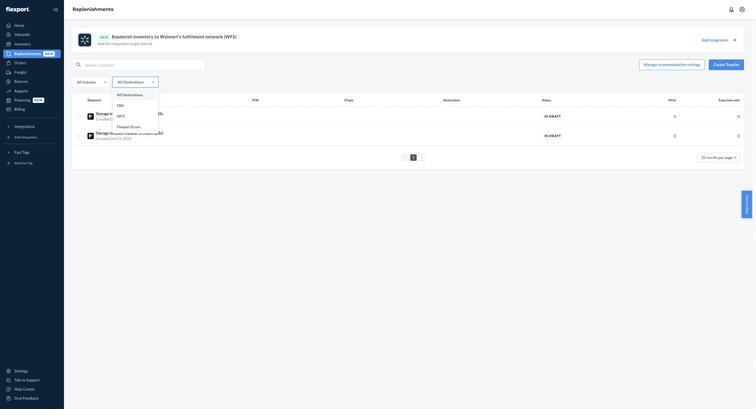 Task type: vqa. For each thing, say whether or not it's contained in the screenshot.
(Non associated with 1
no



Task type: describe. For each thing, give the bounding box(es) containing it.
help inside the help center button
[[745, 207, 750, 214]]

feedback
[[23, 396, 39, 401]]

started.
[[140, 41, 153, 46]]

freight
[[14, 70, 26, 75]]

units
[[733, 98, 740, 102]]

returns link
[[3, 77, 61, 86]]

settings
[[687, 62, 701, 67]]

1 vertical spatial ecom
[[131, 125, 140, 129]]

home link
[[3, 21, 61, 30]]

to left get
[[130, 41, 133, 46]]

created for storage to ecom transfer st3e7baa943c created oct 23, 2023
[[96, 117, 109, 121]]

manage recommendation settings link
[[639, 59, 705, 70]]

destination
[[443, 98, 460, 102]]

25
[[702, 155, 706, 160]]

all statuses
[[77, 80, 96, 84]]

skus
[[669, 98, 676, 102]]

st55007523cf
[[138, 131, 163, 135]]

home
[[14, 23, 24, 28]]

returns
[[14, 79, 28, 84]]

inventory
[[14, 42, 31, 46]]

ecom for st3e7baa943c
[[114, 111, 123, 116]]

create transfer link
[[709, 59, 744, 70]]

fba
[[117, 103, 124, 108]]

wfs
[[117, 114, 125, 118]]

1 vertical spatial replenishments
[[14, 51, 41, 56]]

in for storage to ecom transfer st3e7baa943c
[[545, 114, 549, 118]]

25 results per page option
[[702, 155, 733, 160]]

(wfs)
[[224, 34, 237, 39]]

help inside help center link
[[14, 387, 22, 392]]

fast tags button
[[3, 148, 61, 157]]

draft for storage to ecom transfer st55007523cf
[[549, 134, 561, 138]]

0 vertical spatial destinations
[[123, 80, 144, 84]]

statuses
[[82, 80, 96, 84]]

add for add integration
[[702, 38, 709, 42]]

0 horizontal spatial center
[[23, 387, 35, 392]]

add the integration to get started.
[[98, 41, 153, 46]]

1 vertical spatial all destinations
[[117, 93, 143, 97]]

fast inside dropdown button
[[14, 150, 22, 155]]

1
[[412, 155, 415, 160]]

orders link
[[3, 59, 61, 67]]

center inside button
[[745, 195, 750, 206]]

add integration
[[14, 135, 37, 139]]

replenishments link
[[73, 6, 114, 12]]

chevron right image
[[421, 156, 423, 159]]

tags
[[22, 150, 30, 155]]

create transfer button
[[709, 59, 744, 70]]

1 vertical spatial fast
[[21, 161, 27, 165]]

oct for storage to ecom transfer st55007523cf created oct 23, 2023
[[110, 136, 116, 141]]

transfer for st55007523cf
[[124, 131, 138, 135]]

integration
[[21, 135, 37, 139]]

po#
[[252, 98, 259, 102]]

integration inside button
[[710, 38, 728, 42]]

give feedback
[[14, 396, 39, 401]]

2023 for st55007523cf
[[123, 136, 131, 141]]

flexport logo image
[[6, 7, 30, 12]]

walmart's
[[160, 34, 181, 39]]

per
[[719, 155, 724, 160]]

help center button
[[742, 191, 752, 218]]

give feedback button
[[3, 394, 61, 403]]

results
[[707, 155, 718, 160]]

freight link
[[3, 68, 61, 77]]

storage to ecom transfer st55007523cf created oct 23, 2023
[[96, 131, 163, 141]]

network
[[206, 34, 223, 39]]

fulfillment
[[182, 34, 205, 39]]

talk
[[14, 378, 21, 382]]

to for storage to ecom transfer st3e7baa943c created oct 23, 2023
[[110, 111, 113, 116]]

fast tags
[[14, 150, 30, 155]]

integrations
[[14, 124, 35, 129]]

in for storage to ecom transfer st55007523cf
[[545, 134, 549, 138]]

reports
[[14, 89, 28, 93]]

new
[[100, 35, 108, 39]]

the
[[105, 41, 110, 46]]

close image
[[733, 37, 738, 43]]

give
[[14, 396, 22, 401]]

add fast tag
[[14, 161, 33, 165]]

Search Transfers text field
[[85, 59, 205, 70]]

page
[[725, 155, 733, 160]]

shipment
[[87, 98, 101, 102]]

replenish
[[112, 34, 132, 39]]

1 vertical spatial help center
[[14, 387, 35, 392]]

transfer for st3e7baa943c
[[124, 111, 138, 116]]

settings
[[14, 369, 28, 373]]

transfer inside the create transfer button
[[726, 62, 740, 67]]

status
[[542, 98, 551, 102]]

square image
[[76, 115, 81, 119]]

recommendation
[[658, 62, 687, 67]]

close navigation image
[[52, 6, 59, 13]]



Task type: locate. For each thing, give the bounding box(es) containing it.
2 vertical spatial transfer
[[124, 131, 138, 135]]

storage down shipment
[[96, 111, 109, 116]]

flexport ecom
[[117, 125, 140, 129]]

support
[[26, 378, 40, 382]]

manage
[[644, 62, 657, 67]]

1 draft from the top
[[549, 114, 561, 118]]

storage inside the storage to ecom transfer st3e7baa943c created oct 23, 2023
[[96, 111, 109, 116]]

0 vertical spatial created
[[96, 117, 109, 121]]

integrations button
[[3, 122, 61, 131]]

chevron left image
[[404, 156, 406, 159]]

add for add fast tag
[[14, 161, 20, 165]]

1 vertical spatial oct
[[110, 136, 116, 141]]

manage recommendation settings
[[644, 62, 701, 67]]

expected
[[719, 98, 732, 102]]

to inside the storage to ecom transfer st3e7baa943c created oct 23, 2023
[[110, 111, 113, 116]]

1 vertical spatial help
[[14, 387, 22, 392]]

ecom
[[114, 111, 123, 116], [131, 125, 140, 129], [114, 131, 123, 135]]

add inside button
[[702, 38, 709, 42]]

1 vertical spatial transfer
[[124, 111, 138, 116]]

to for talk to support
[[22, 378, 25, 382]]

new for replenishments
[[45, 52, 53, 56]]

replenishments
[[73, 6, 114, 12], [14, 51, 41, 56]]

inventory
[[133, 34, 154, 39]]

0 vertical spatial in draft
[[545, 114, 561, 118]]

storage right square image
[[96, 131, 109, 135]]

transfer inside storage to ecom transfer st55007523cf created oct 23, 2023
[[124, 131, 138, 135]]

to inside button
[[22, 378, 25, 382]]

create
[[714, 62, 725, 67]]

0 vertical spatial new
[[45, 52, 53, 56]]

2 oct from the top
[[110, 136, 116, 141]]

inventory link
[[3, 40, 61, 49]]

created inside the storage to ecom transfer st3e7baa943c created oct 23, 2023
[[96, 117, 109, 121]]

1 vertical spatial destinations
[[122, 93, 143, 97]]

fast left tags
[[14, 150, 22, 155]]

0
[[674, 114, 676, 119], [738, 114, 740, 119], [674, 133, 676, 138], [738, 133, 740, 138]]

transfer down flexport ecom
[[124, 131, 138, 135]]

help center
[[745, 195, 750, 214], [14, 387, 35, 392]]

new
[[45, 52, 53, 56], [34, 98, 43, 102]]

all destinations up fba
[[117, 93, 143, 97]]

ecom inside the storage to ecom transfer st3e7baa943c created oct 23, 2023
[[114, 111, 123, 116]]

23, down 'flexport'
[[117, 136, 122, 141]]

2023
[[123, 117, 131, 121], [123, 136, 131, 141]]

origin
[[344, 98, 354, 102]]

0 horizontal spatial new
[[34, 98, 43, 102]]

storage
[[96, 111, 109, 116], [96, 131, 109, 135]]

1 vertical spatial 23,
[[117, 136, 122, 141]]

1 in from the top
[[545, 114, 549, 118]]

23, inside storage to ecom transfer st55007523cf created oct 23, 2023
[[117, 136, 122, 141]]

open account menu image
[[739, 6, 746, 13]]

0 vertical spatial center
[[745, 195, 750, 206]]

1 vertical spatial created
[[96, 136, 109, 141]]

add for add the integration to get started.
[[98, 41, 104, 46]]

help center link
[[3, 385, 61, 394]]

0 vertical spatial ecom
[[114, 111, 123, 116]]

0 vertical spatial oct
[[110, 117, 116, 121]]

1 vertical spatial storage
[[96, 131, 109, 135]]

to right talk
[[22, 378, 25, 382]]

to
[[155, 34, 159, 39], [130, 41, 133, 46], [110, 111, 113, 116], [110, 131, 113, 135], [22, 378, 25, 382]]

add for add integration
[[14, 135, 20, 139]]

tag
[[28, 161, 33, 165]]

ecom up storage to ecom transfer st55007523cf created oct 23, 2023
[[131, 125, 140, 129]]

1 horizontal spatial center
[[745, 195, 750, 206]]

1 vertical spatial new
[[34, 98, 43, 102]]

1 vertical spatial draft
[[549, 134, 561, 138]]

storage for storage to ecom transfer st3e7baa943c
[[96, 111, 109, 116]]

destinations
[[123, 80, 144, 84], [122, 93, 143, 97]]

storage inside storage to ecom transfer st55007523cf created oct 23, 2023
[[96, 131, 109, 135]]

2 in from the top
[[545, 134, 549, 138]]

draft for storage to ecom transfer st3e7baa943c
[[549, 114, 561, 118]]

oct inside storage to ecom transfer st55007523cf created oct 23, 2023
[[110, 136, 116, 141]]

23, for st55007523cf
[[117, 136, 122, 141]]

0 vertical spatial transfer
[[726, 62, 740, 67]]

23, inside the storage to ecom transfer st3e7baa943c created oct 23, 2023
[[117, 117, 122, 121]]

add integration link
[[3, 133, 61, 142]]

0 vertical spatial in
[[545, 114, 549, 118]]

2 23, from the top
[[117, 136, 122, 141]]

created inside storage to ecom transfer st55007523cf created oct 23, 2023
[[96, 136, 109, 141]]

to for storage to ecom transfer st55007523cf created oct 23, 2023
[[110, 131, 113, 135]]

in draft for st3e7baa943c
[[545, 114, 561, 118]]

2023 down flexport ecom
[[123, 136, 131, 141]]

1 oct from the top
[[110, 117, 116, 121]]

help center inside button
[[745, 195, 750, 214]]

financing
[[14, 98, 31, 102]]

fast
[[14, 150, 22, 155], [21, 161, 27, 165]]

draft
[[549, 114, 561, 118], [549, 134, 561, 138]]

reports link
[[3, 87, 61, 95]]

created right square image
[[96, 136, 109, 141]]

1 link
[[411, 155, 416, 160]]

storage to ecom transfer st3e7baa943c created oct 23, 2023
[[96, 111, 163, 121]]

expected units
[[719, 98, 740, 102]]

billing
[[14, 107, 25, 111]]

ecom inside storage to ecom transfer st55007523cf created oct 23, 2023
[[114, 131, 123, 135]]

inbounds
[[14, 32, 30, 37]]

transfer right create
[[726, 62, 740, 67]]

1 vertical spatial in draft
[[545, 134, 561, 138]]

st3e7baa943c
[[138, 111, 163, 116]]

2 storage from the top
[[96, 131, 109, 135]]

0 vertical spatial draft
[[549, 114, 561, 118]]

help
[[745, 207, 750, 214], [14, 387, 22, 392]]

in draft for st55007523cf
[[545, 134, 561, 138]]

2023 inside storage to ecom transfer st55007523cf created oct 23, 2023
[[123, 136, 131, 141]]

23, up 'flexport'
[[117, 117, 122, 121]]

open notifications image
[[729, 6, 735, 13]]

1 created from the top
[[96, 117, 109, 121]]

1 horizontal spatial replenishments
[[73, 6, 114, 12]]

transfer
[[726, 62, 740, 67], [124, 111, 138, 116], [124, 131, 138, 135]]

to inside storage to ecom transfer st55007523cf created oct 23, 2023
[[110, 131, 113, 135]]

orders
[[14, 61, 26, 65]]

1 vertical spatial center
[[23, 387, 35, 392]]

2023 up flexport ecom
[[123, 117, 131, 121]]

manage recommendation settings button
[[639, 59, 705, 70]]

all destinations down search transfers text field
[[118, 80, 144, 84]]

add fast tag link
[[3, 159, 61, 167]]

get
[[134, 41, 139, 46]]

create transfer
[[714, 62, 740, 67]]

to right inventory
[[155, 34, 159, 39]]

created for storage to ecom transfer st55007523cf created oct 23, 2023
[[96, 136, 109, 141]]

add integration button
[[702, 37, 728, 43]]

transfer down fba
[[124, 111, 138, 116]]

1 23, from the top
[[117, 117, 122, 121]]

0 vertical spatial 23,
[[117, 117, 122, 121]]

square image
[[76, 134, 81, 138]]

created
[[96, 117, 109, 121], [96, 136, 109, 141]]

transfer inside the storage to ecom transfer st3e7baa943c created oct 23, 2023
[[124, 111, 138, 116]]

created left wfs
[[96, 117, 109, 121]]

0 vertical spatial help center
[[745, 195, 750, 214]]

1 vertical spatial in
[[545, 134, 549, 138]]

2 in draft from the top
[[545, 134, 561, 138]]

1 vertical spatial 2023
[[123, 136, 131, 141]]

destinations down search transfers text field
[[123, 80, 144, 84]]

to down the storage to ecom transfer st3e7baa943c created oct 23, 2023
[[110, 131, 113, 135]]

oct inside the storage to ecom transfer st3e7baa943c created oct 23, 2023
[[110, 117, 116, 121]]

2 draft from the top
[[549, 134, 561, 138]]

integration left close image
[[710, 38, 728, 42]]

0 horizontal spatial help center
[[14, 387, 35, 392]]

1 in draft from the top
[[545, 114, 561, 118]]

talk to support
[[14, 378, 40, 382]]

0 horizontal spatial replenishments
[[14, 51, 41, 56]]

new up orders "link"
[[45, 52, 53, 56]]

23, for st3e7baa943c
[[117, 117, 122, 121]]

ecom for st55007523cf
[[114, 131, 123, 135]]

2 vertical spatial ecom
[[114, 131, 123, 135]]

center
[[745, 195, 750, 206], [23, 387, 35, 392]]

1 horizontal spatial new
[[45, 52, 53, 56]]

destinations up fba
[[122, 93, 143, 97]]

add integration
[[702, 38, 728, 42]]

2 2023 from the top
[[123, 136, 131, 141]]

integration down the "replenish"
[[111, 41, 129, 46]]

1 storage from the top
[[96, 111, 109, 116]]

0 vertical spatial all destinations
[[118, 80, 144, 84]]

0 horizontal spatial integration
[[111, 41, 129, 46]]

1 horizontal spatial integration
[[710, 38, 728, 42]]

in
[[545, 114, 549, 118], [545, 134, 549, 138]]

ecom down 'flexport'
[[114, 131, 123, 135]]

to left wfs
[[110, 111, 113, 116]]

0 vertical spatial fast
[[14, 150, 22, 155]]

replenish inventory to walmart's fulfillment network (wfs)
[[112, 34, 237, 39]]

in draft
[[545, 114, 561, 118], [545, 134, 561, 138]]

add
[[702, 38, 709, 42], [98, 41, 104, 46], [14, 135, 20, 139], [14, 161, 20, 165]]

1 2023 from the top
[[123, 117, 131, 121]]

1 horizontal spatial help center
[[745, 195, 750, 214]]

ecom down fba
[[114, 111, 123, 116]]

talk to support button
[[3, 376, 61, 385]]

2 created from the top
[[96, 136, 109, 141]]

new for financing
[[34, 98, 43, 102]]

oct
[[110, 117, 116, 121], [110, 136, 116, 141]]

settings link
[[3, 367, 61, 376]]

integration
[[710, 38, 728, 42], [111, 41, 129, 46]]

2023 for st3e7baa943c
[[123, 117, 131, 121]]

billing link
[[3, 105, 61, 114]]

1 horizontal spatial help
[[745, 207, 750, 214]]

0 vertical spatial storage
[[96, 111, 109, 116]]

0 vertical spatial 2023
[[123, 117, 131, 121]]

new down reports 'link'
[[34, 98, 43, 102]]

25 results per page
[[702, 155, 733, 160]]

all destinations
[[118, 80, 144, 84], [117, 93, 143, 97]]

0 horizontal spatial help
[[14, 387, 22, 392]]

storage for storage to ecom transfer st55007523cf
[[96, 131, 109, 135]]

0 vertical spatial replenishments
[[73, 6, 114, 12]]

fast left tag
[[21, 161, 27, 165]]

2023 inside the storage to ecom transfer st3e7baa943c created oct 23, 2023
[[123, 117, 131, 121]]

flexport
[[117, 125, 131, 129]]

0 vertical spatial help
[[745, 207, 750, 214]]

inbounds link
[[3, 30, 61, 39]]

23,
[[117, 117, 122, 121], [117, 136, 122, 141]]

oct for storage to ecom transfer st3e7baa943c created oct 23, 2023
[[110, 117, 116, 121]]



